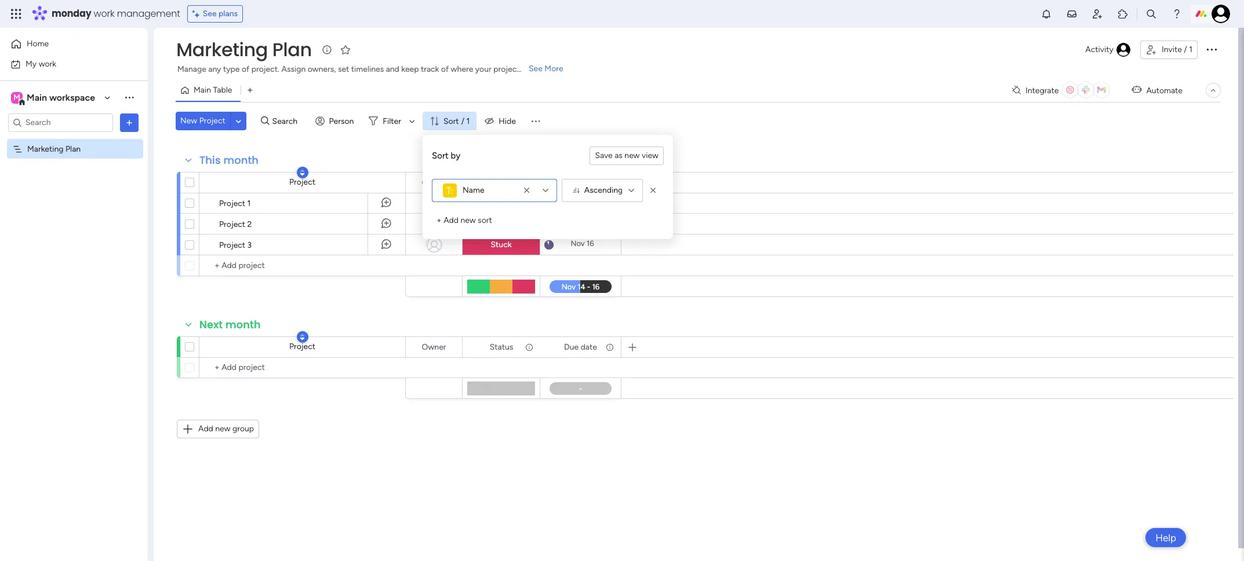 Task type: locate. For each thing, give the bounding box(es) containing it.
new left "sort" at the top of the page
[[461, 216, 476, 226]]

0 vertical spatial due date field
[[561, 177, 600, 189]]

my work
[[26, 59, 56, 69]]

month right 'this'
[[223, 153, 259, 168]]

column information image
[[605, 178, 615, 188], [605, 343, 615, 352]]

status
[[490, 178, 513, 188], [490, 342, 513, 352]]

column information image
[[525, 178, 534, 188], [525, 343, 534, 352]]

work right "my"
[[39, 59, 56, 69]]

monday work management
[[52, 7, 180, 20]]

of right track
[[441, 64, 449, 74]]

0 vertical spatial 1
[[1189, 45, 1193, 54]]

new left group
[[215, 424, 230, 434]]

type
[[223, 64, 240, 74]]

project
[[199, 116, 225, 126], [289, 177, 315, 187], [219, 199, 245, 209], [219, 220, 245, 230], [219, 241, 245, 250], [289, 342, 315, 352]]

1 left hide popup button
[[466, 116, 470, 126]]

plan up assign
[[272, 37, 312, 63]]

1 owner from the top
[[422, 178, 446, 188]]

invite / 1
[[1162, 45, 1193, 54]]

0 vertical spatial new
[[625, 151, 640, 161]]

2 status from the top
[[490, 342, 513, 352]]

0 horizontal spatial plan
[[66, 144, 81, 154]]

owner
[[422, 178, 446, 188], [422, 342, 446, 352]]

+ Add project text field
[[205, 259, 400, 273], [205, 361, 400, 375]]

0 vertical spatial work
[[94, 7, 115, 20]]

0 vertical spatial month
[[223, 153, 259, 168]]

show board description image
[[320, 44, 334, 56]]

1 for invite / 1
[[1189, 45, 1193, 54]]

nov left 16
[[571, 239, 585, 248]]

/ right invite
[[1184, 45, 1187, 54]]

month for this month
[[223, 153, 259, 168]]

hide
[[499, 116, 516, 126]]

0 vertical spatial sort
[[443, 116, 459, 126]]

select product image
[[10, 8, 22, 20]]

0 vertical spatial owner field
[[419, 177, 449, 189]]

my work button
[[7, 55, 125, 73]]

/ left hide popup button
[[461, 116, 464, 126]]

nov 16
[[571, 239, 594, 248]]

1 inside button
[[1189, 45, 1193, 54]]

options image
[[1205, 42, 1219, 56], [123, 117, 135, 128]]

1 vertical spatial marketing
[[27, 144, 64, 154]]

0 vertical spatial add
[[444, 216, 459, 226]]

see left the 'more'
[[529, 64, 543, 74]]

0 horizontal spatial see
[[203, 9, 217, 19]]

1 vertical spatial /
[[461, 116, 464, 126]]

new project button
[[176, 112, 230, 130]]

add left group
[[198, 424, 213, 434]]

1 vertical spatial marketing plan
[[27, 144, 81, 154]]

1 horizontal spatial add
[[444, 216, 459, 226]]

0 vertical spatial see
[[203, 9, 217, 19]]

management
[[117, 7, 180, 20]]

project right new
[[199, 116, 225, 126]]

done
[[492, 219, 511, 229]]

manage
[[177, 64, 206, 74]]

main left the table
[[194, 85, 211, 95]]

nov down v2 sort ascending icon
[[571, 198, 585, 207]]

Next month field
[[197, 318, 264, 333]]

Status field
[[487, 177, 516, 189], [487, 341, 516, 354]]

sort / 1
[[443, 116, 470, 126]]

status for second status field from the top of the page
[[490, 342, 513, 352]]

month inside this month field
[[223, 153, 259, 168]]

v2 sort ascending image
[[573, 187, 580, 195]]

working on it
[[477, 199, 525, 209]]

0 vertical spatial status field
[[487, 177, 516, 189]]

new
[[625, 151, 640, 161], [461, 216, 476, 226], [215, 424, 230, 434]]

2 due date field from the top
[[561, 341, 600, 354]]

1 vertical spatial column information image
[[605, 343, 615, 352]]

1 vertical spatial work
[[39, 59, 56, 69]]

+ add project text field down sort desc icon on the left of the page
[[205, 361, 400, 375]]

on
[[509, 199, 518, 209]]

work
[[94, 7, 115, 20], [39, 59, 56, 69]]

search everything image
[[1146, 8, 1157, 20]]

1 horizontal spatial new
[[461, 216, 476, 226]]

marketing plan up type
[[176, 37, 312, 63]]

save as new view
[[595, 151, 659, 161]]

autopilot image
[[1132, 82, 1142, 97]]

1 vertical spatial + add project text field
[[205, 361, 400, 375]]

2 vertical spatial new
[[215, 424, 230, 434]]

2 vertical spatial 1
[[247, 199, 251, 209]]

0 horizontal spatial 1
[[247, 199, 251, 209]]

main right the 'workspace' image
[[27, 92, 47, 103]]

see left plans
[[203, 9, 217, 19]]

activity
[[1086, 45, 1114, 54]]

0 vertical spatial marketing
[[176, 37, 268, 63]]

person button
[[311, 112, 361, 130]]

1 vertical spatial due
[[564, 342, 579, 352]]

marketing plan list box
[[0, 137, 148, 315]]

1 vertical spatial new
[[461, 216, 476, 226]]

0 vertical spatial due
[[564, 178, 579, 188]]

0 vertical spatial column information image
[[605, 178, 615, 188]]

hide button
[[480, 112, 523, 130]]

work for my
[[39, 59, 56, 69]]

marketing plan
[[176, 37, 312, 63], [27, 144, 81, 154]]

1 vertical spatial sort
[[432, 151, 449, 161]]

see
[[203, 9, 217, 19], [529, 64, 543, 74]]

nov for nov 14
[[571, 198, 585, 207]]

2 horizontal spatial new
[[625, 151, 640, 161]]

plan inside marketing plan "list box"
[[66, 144, 81, 154]]

main for main workspace
[[27, 92, 47, 103]]

collapse board header image
[[1209, 86, 1218, 95]]

1 status from the top
[[490, 178, 513, 188]]

1 vertical spatial plan
[[66, 144, 81, 154]]

nov
[[571, 198, 585, 207], [571, 239, 585, 248]]

person
[[329, 116, 354, 126]]

0 horizontal spatial new
[[215, 424, 230, 434]]

of
[[242, 64, 249, 74], [441, 64, 449, 74]]

options image down the workspace options icon
[[123, 117, 135, 128]]

Due date field
[[561, 177, 600, 189], [561, 341, 600, 354]]

1 vertical spatial status field
[[487, 341, 516, 354]]

due
[[564, 178, 579, 188], [564, 342, 579, 352]]

0 vertical spatial + add project text field
[[205, 259, 400, 273]]

2 due from the top
[[564, 342, 579, 352]]

see more link
[[528, 63, 565, 75]]

1 nov from the top
[[571, 198, 585, 207]]

dapulse integrations image
[[1012, 86, 1021, 95]]

2 owner from the top
[[422, 342, 446, 352]]

add view image
[[248, 86, 253, 95]]

it
[[520, 199, 525, 209]]

1 vertical spatial due date
[[564, 342, 597, 352]]

main inside button
[[194, 85, 211, 95]]

and
[[386, 64, 399, 74]]

marketing
[[176, 37, 268, 63], [27, 144, 64, 154]]

add right +
[[444, 216, 459, 226]]

2 owner field from the top
[[419, 341, 449, 354]]

1 vertical spatial 1
[[466, 116, 470, 126]]

sort left by
[[432, 151, 449, 161]]

0 vertical spatial options image
[[1205, 42, 1219, 56]]

this
[[199, 153, 221, 168]]

/ for sort
[[461, 116, 464, 126]]

Search in workspace field
[[24, 116, 97, 129]]

apps image
[[1117, 8, 1129, 20]]

1 vertical spatial column information image
[[525, 343, 534, 352]]

add
[[444, 216, 459, 226], [198, 424, 213, 434]]

marketing down "search in workspace" field
[[27, 144, 64, 154]]

sort up by
[[443, 116, 459, 126]]

1 status field from the top
[[487, 177, 516, 189]]

2 date from the top
[[581, 342, 597, 352]]

1 of from the left
[[242, 64, 249, 74]]

main inside workspace selection element
[[27, 92, 47, 103]]

Owner field
[[419, 177, 449, 189], [419, 341, 449, 354]]

main table button
[[176, 81, 241, 100]]

0 vertical spatial nov
[[571, 198, 585, 207]]

2 column information image from the top
[[525, 343, 534, 352]]

0 horizontal spatial add
[[198, 424, 213, 434]]

group
[[232, 424, 254, 434]]

+ add project text field down "3"
[[205, 259, 400, 273]]

1 horizontal spatial plan
[[272, 37, 312, 63]]

0 vertical spatial status
[[490, 178, 513, 188]]

options image right "invite / 1"
[[1205, 42, 1219, 56]]

invite members image
[[1092, 8, 1103, 20]]

0 vertical spatial column information image
[[525, 178, 534, 188]]

1 due from the top
[[564, 178, 579, 188]]

0 horizontal spatial marketing
[[27, 144, 64, 154]]

of right type
[[242, 64, 249, 74]]

1 up '2'
[[247, 199, 251, 209]]

project.
[[251, 64, 279, 74]]

1 vertical spatial month
[[225, 318, 261, 332]]

new inside button
[[215, 424, 230, 434]]

1 horizontal spatial main
[[194, 85, 211, 95]]

marketing plan inside "list box"
[[27, 144, 81, 154]]

1 vertical spatial add
[[198, 424, 213, 434]]

date
[[581, 178, 597, 188], [581, 342, 597, 352]]

by
[[451, 151, 460, 161]]

plan
[[272, 37, 312, 63], [66, 144, 81, 154]]

/ inside button
[[1184, 45, 1187, 54]]

marketing up any
[[176, 37, 268, 63]]

1 horizontal spatial 1
[[466, 116, 470, 126]]

see inside 'button'
[[203, 9, 217, 19]]

month for next month
[[225, 318, 261, 332]]

more
[[545, 64, 563, 74]]

project inside button
[[199, 116, 225, 126]]

0 vertical spatial due date
[[564, 178, 597, 188]]

1 horizontal spatial marketing
[[176, 37, 268, 63]]

1 right invite
[[1189, 45, 1193, 54]]

/
[[1184, 45, 1187, 54], [461, 116, 464, 126]]

2 horizontal spatial 1
[[1189, 45, 1193, 54]]

project 1
[[219, 199, 251, 209]]

1 vertical spatial status
[[490, 342, 513, 352]]

0 horizontal spatial /
[[461, 116, 464, 126]]

1 horizontal spatial see
[[529, 64, 543, 74]]

1 vertical spatial options image
[[123, 117, 135, 128]]

owners,
[[308, 64, 336, 74]]

0 vertical spatial /
[[1184, 45, 1187, 54]]

1 vertical spatial due date field
[[561, 341, 600, 354]]

0 horizontal spatial main
[[27, 92, 47, 103]]

month
[[223, 153, 259, 168], [225, 318, 261, 332]]

main workspace
[[27, 92, 95, 103]]

1 vertical spatial date
[[581, 342, 597, 352]]

1 vertical spatial nov
[[571, 239, 585, 248]]

home button
[[7, 35, 125, 53]]

1 column information image from the top
[[605, 178, 615, 188]]

0 vertical spatial date
[[581, 178, 597, 188]]

name
[[463, 186, 484, 195]]

where
[[451, 64, 473, 74]]

This month field
[[197, 153, 262, 168]]

main
[[194, 85, 211, 95], [27, 92, 47, 103]]

1 horizontal spatial work
[[94, 7, 115, 20]]

work for monday
[[94, 7, 115, 20]]

option
[[0, 139, 148, 141]]

1 horizontal spatial of
[[441, 64, 449, 74]]

0 vertical spatial owner
[[422, 178, 446, 188]]

0 horizontal spatial work
[[39, 59, 56, 69]]

new right 'as'
[[625, 151, 640, 161]]

project left '2'
[[219, 220, 245, 230]]

1 vertical spatial owner
[[422, 342, 446, 352]]

marketing plan down "search in workspace" field
[[27, 144, 81, 154]]

sort
[[443, 116, 459, 126], [432, 151, 449, 161]]

month right next
[[225, 318, 261, 332]]

0 horizontal spatial options image
[[123, 117, 135, 128]]

working
[[477, 199, 507, 209]]

month inside next month field
[[225, 318, 261, 332]]

your
[[475, 64, 491, 74]]

plan down "search in workspace" field
[[66, 144, 81, 154]]

1 horizontal spatial /
[[1184, 45, 1187, 54]]

work inside 'button'
[[39, 59, 56, 69]]

0 horizontal spatial of
[[242, 64, 249, 74]]

2 nov from the top
[[571, 239, 585, 248]]

due date
[[564, 178, 597, 188], [564, 342, 597, 352]]

sort by
[[432, 151, 460, 161]]

manage any type of project. assign owners, set timelines and keep track of where your project stands.
[[177, 64, 548, 74]]

sort for sort / 1
[[443, 116, 459, 126]]

next
[[199, 318, 223, 332]]

sort desc image
[[300, 333, 305, 341]]

work right monday
[[94, 7, 115, 20]]

1 vertical spatial see
[[529, 64, 543, 74]]

1 vertical spatial owner field
[[419, 341, 449, 354]]

1 horizontal spatial marketing plan
[[176, 37, 312, 63]]

workspace
[[49, 92, 95, 103]]

0 horizontal spatial marketing plan
[[27, 144, 81, 154]]



Task type: describe. For each thing, give the bounding box(es) containing it.
new for sort
[[461, 216, 476, 226]]

Search field
[[269, 113, 304, 129]]

project 2
[[219, 220, 252, 230]]

2 due date from the top
[[564, 342, 597, 352]]

set
[[338, 64, 349, 74]]

add new group button
[[177, 420, 259, 439]]

filter button
[[364, 112, 419, 130]]

inbox image
[[1066, 8, 1078, 20]]

automate
[[1146, 86, 1183, 95]]

view
[[642, 151, 659, 161]]

2 of from the left
[[441, 64, 449, 74]]

sort for sort by
[[432, 151, 449, 161]]

v2 search image
[[261, 115, 269, 128]]

1 date from the top
[[581, 178, 597, 188]]

new for view
[[625, 151, 640, 161]]

james peterson image
[[1212, 5, 1230, 23]]

invite
[[1162, 45, 1182, 54]]

v2 overdue deadline image
[[544, 199, 554, 210]]

owner for first owner field from the top
[[422, 178, 446, 188]]

owner for 2nd owner field from the top
[[422, 342, 446, 352]]

invite / 1 button
[[1140, 41, 1198, 59]]

status for 1st status field from the top of the page
[[490, 178, 513, 188]]

+ add new sort
[[437, 216, 492, 226]]

my
[[26, 59, 37, 69]]

new project
[[180, 116, 225, 126]]

1 owner field from the top
[[419, 177, 449, 189]]

sort desc image
[[300, 169, 305, 177]]

sort
[[478, 216, 492, 226]]

see for see plans
[[203, 9, 217, 19]]

Marketing Plan field
[[173, 37, 315, 63]]

14
[[586, 198, 594, 207]]

1 for sort / 1
[[466, 116, 470, 126]]

ascending
[[584, 186, 623, 195]]

see more
[[529, 64, 563, 74]]

workspace options image
[[123, 92, 135, 103]]

add inside button
[[444, 216, 459, 226]]

integrate
[[1026, 86, 1059, 95]]

timelines
[[351, 64, 384, 74]]

2 status field from the top
[[487, 341, 516, 354]]

stands.
[[522, 64, 548, 74]]

see for see more
[[529, 64, 543, 74]]

16
[[587, 239, 594, 248]]

next month
[[199, 318, 261, 332]]

see plans
[[203, 9, 238, 19]]

1 due date field from the top
[[561, 177, 600, 189]]

+
[[437, 216, 442, 226]]

3
[[247, 241, 252, 250]]

project
[[493, 64, 520, 74]]

remove sort image
[[648, 185, 659, 197]]

project up project 2
[[219, 199, 245, 209]]

help button
[[1146, 529, 1186, 548]]

track
[[421, 64, 439, 74]]

keep
[[401, 64, 419, 74]]

help image
[[1171, 8, 1183, 20]]

project down sort desc icon on the left of the page
[[289, 342, 315, 352]]

as
[[615, 151, 623, 161]]

2 column information image from the top
[[605, 343, 615, 352]]

arrow down image
[[405, 114, 419, 128]]

project left "3"
[[219, 241, 245, 250]]

0 vertical spatial marketing plan
[[176, 37, 312, 63]]

this month
[[199, 153, 259, 168]]

add inside button
[[198, 424, 213, 434]]

project 3
[[219, 241, 252, 250]]

m
[[13, 92, 20, 102]]

1 + add project text field from the top
[[205, 259, 400, 273]]

home
[[27, 39, 49, 49]]

new
[[180, 116, 197, 126]]

project down sort desc image
[[289, 177, 315, 187]]

main table
[[194, 85, 232, 95]]

filter
[[383, 116, 401, 126]]

2
[[247, 220, 252, 230]]

activity button
[[1081, 41, 1136, 59]]

save as new view button
[[590, 147, 664, 165]]

nov for nov 16
[[571, 239, 585, 248]]

plans
[[219, 9, 238, 19]]

+ add new sort button
[[432, 212, 497, 230]]

assign
[[281, 64, 306, 74]]

1 due date from the top
[[564, 178, 597, 188]]

add new group
[[198, 424, 254, 434]]

1 column information image from the top
[[525, 178, 534, 188]]

save
[[595, 151, 613, 161]]

notifications image
[[1041, 8, 1052, 20]]

add to favorites image
[[340, 44, 351, 55]]

workspace selection element
[[11, 91, 97, 106]]

1 horizontal spatial options image
[[1205, 42, 1219, 56]]

0 vertical spatial plan
[[272, 37, 312, 63]]

2 + add project text field from the top
[[205, 361, 400, 375]]

main for main table
[[194, 85, 211, 95]]

menu image
[[530, 115, 541, 127]]

/ for invite
[[1184, 45, 1187, 54]]

see plans button
[[187, 5, 243, 23]]

angle down image
[[236, 117, 241, 126]]

monday
[[52, 7, 91, 20]]

table
[[213, 85, 232, 95]]

stuck
[[491, 240, 512, 250]]

marketing inside "list box"
[[27, 144, 64, 154]]

workspace image
[[11, 91, 23, 104]]

any
[[208, 64, 221, 74]]

help
[[1156, 533, 1176, 544]]

nov 14
[[571, 198, 594, 207]]



Task type: vqa. For each thing, say whether or not it's contained in the screenshot.
first the Owner from the bottom
yes



